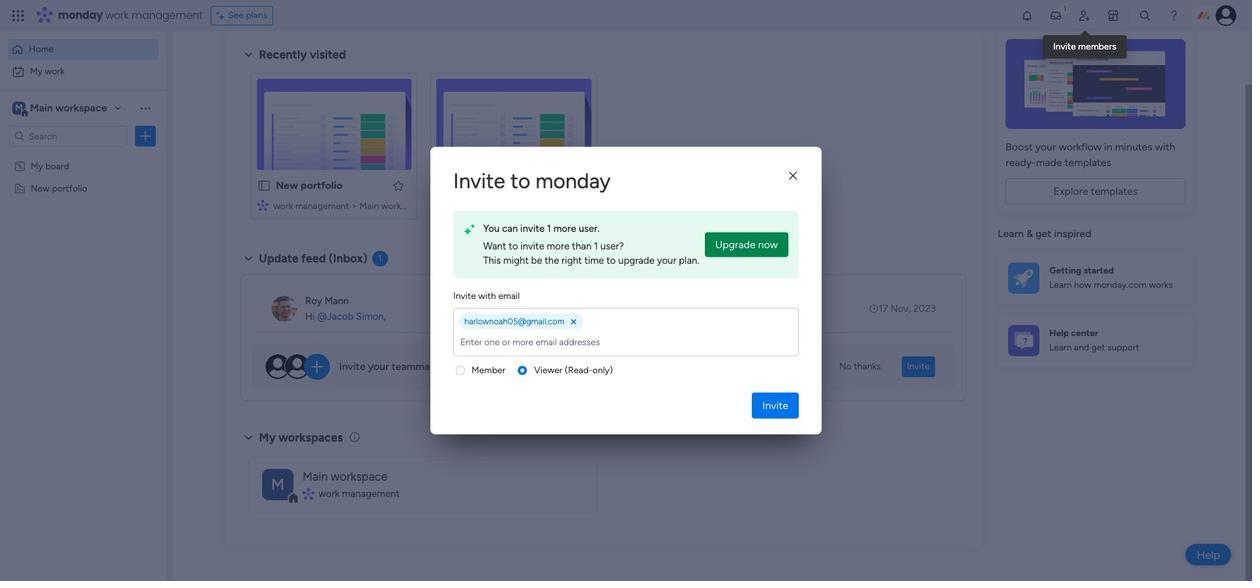 Task type: vqa. For each thing, say whether or not it's contained in the screenshot.
v2 user feedback Image
no



Task type: describe. For each thing, give the bounding box(es) containing it.
close my workspaces image
[[241, 430, 256, 446]]

0 vertical spatial workspace image
[[12, 101, 25, 115]]

help center element
[[998, 315, 1193, 367]]

close recently visited image
[[241, 47, 256, 63]]

update feed image
[[1049, 9, 1062, 22]]

0 vertical spatial option
[[8, 39, 158, 60]]

select product image
[[12, 9, 25, 22]]

1 horizontal spatial workspace image
[[262, 469, 293, 500]]

1 horizontal spatial component image
[[303, 488, 314, 500]]

close update feed (inbox) image
[[241, 251, 256, 267]]

remove harlownoah05@gmail.com image
[[571, 318, 576, 325]]

upgrade stars new image
[[464, 222, 475, 239]]

notifications image
[[1021, 9, 1034, 22]]

workspace selection element
[[12, 100, 109, 117]]

1 vertical spatial option
[[8, 61, 158, 82]]

public board image
[[257, 179, 271, 193]]

quick search results list box
[[241, 63, 966, 235]]



Task type: locate. For each thing, give the bounding box(es) containing it.
monday marketplace image
[[1107, 9, 1120, 22]]

getting started element
[[998, 252, 1193, 304]]

see plans image
[[216, 8, 228, 23]]

0 vertical spatial component image
[[257, 199, 269, 211]]

help image
[[1167, 9, 1180, 22]]

roy mann image
[[271, 296, 297, 322]]

jacob simon image
[[1216, 5, 1236, 26]]

workspace image
[[12, 101, 25, 115], [262, 469, 293, 500]]

2 vertical spatial option
[[0, 154, 166, 157]]

0 horizontal spatial workspace image
[[12, 101, 25, 115]]

1 image
[[1059, 1, 1071, 15]]

component image
[[257, 199, 269, 211], [303, 488, 314, 500]]

option
[[8, 39, 158, 60], [8, 61, 158, 82], [0, 154, 166, 157]]

add to favorites image
[[392, 179, 405, 192]]

Enter one or more email addresses text field
[[456, 330, 796, 356]]

close image
[[789, 171, 797, 181]]

invite members image
[[1078, 9, 1091, 22]]

1 element
[[372, 251, 388, 267]]

templates image image
[[1009, 39, 1182, 129]]

Search in workspace field
[[27, 129, 109, 144]]

search everything image
[[1139, 9, 1152, 22]]

1 vertical spatial workspace image
[[262, 469, 293, 500]]

remove from favorites image
[[572, 179, 585, 192]]

0 horizontal spatial component image
[[257, 199, 269, 211]]

list box
[[0, 152, 166, 375]]

1 vertical spatial component image
[[303, 488, 314, 500]]



